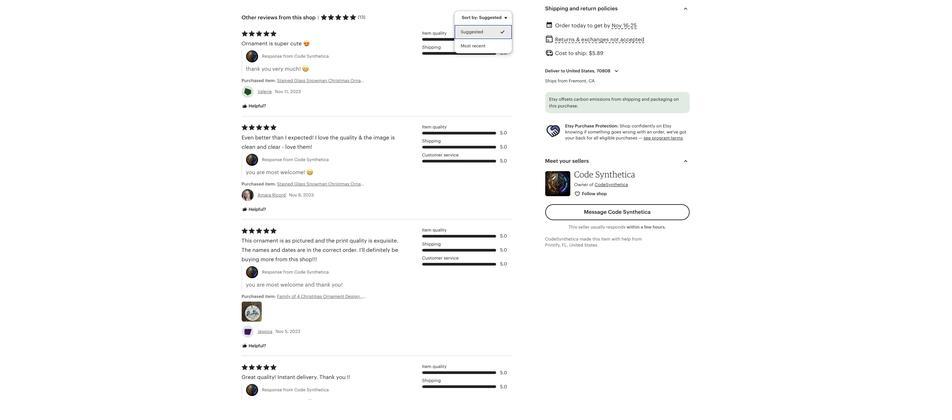 Task type: describe. For each thing, give the bounding box(es) containing it.
within
[[627, 225, 640, 230]]

policies
[[598, 5, 618, 12]]

shipping inside dropdown button
[[545, 5, 568, 12]]

goes
[[611, 130, 622, 135]]

more
[[261, 257, 274, 263]]

see
[[644, 136, 651, 141]]

item: for welcome
[[265, 295, 276, 300]]

from inside etsy offsets carbon emissions from shipping and packaging on this purchase.
[[612, 97, 621, 102]]

view details of this review photo by jessica image
[[242, 302, 262, 322]]

for
[[587, 136, 593, 141]]

synthetica inside code synthetica owner of codesynthetica
[[595, 170, 635, 180]]

purchases
[[616, 136, 638, 141]]

codesynthetica link
[[595, 183, 628, 188]]

be
[[392, 247, 398, 254]]

(13)
[[358, 15, 365, 20]]

item for this ornament is as pictured and the print quality is exquisite. the names and dates are in the correct order. i'll definitely be buying more from this shop!!!
[[422, 228, 432, 233]]

very
[[272, 66, 283, 72]]

1 vertical spatial love
[[285, 144, 296, 150]]

customer for even better than i expected! i love the quality & the image is clean and clear - love them!
[[422, 153, 443, 158]]

etsy inside shop confidently on etsy knowing if something goes wrong with an order, we've got your back for all eligible purchases —
[[663, 124, 672, 129]]

reviews
[[258, 14, 278, 21]]

program
[[652, 136, 670, 141]]

suggested inside button
[[461, 29, 483, 34]]

order,
[[653, 130, 666, 135]]

valerie link
[[258, 89, 272, 94]]

with inside codesynthetica made this item with help from printify, fl, united states
[[612, 237, 621, 242]]

this for this seller usually responds within a few hours.
[[569, 225, 577, 230]]

1 i from the left
[[285, 135, 287, 141]]

purchased item: for you are most welcome! 😁
[[242, 182, 277, 187]]

this for this ornament is as pictured and the print quality is exquisite. the names and dates are in the correct order. i'll definitely be buying more from this shop!!!
[[242, 238, 252, 244]]

service for this ornament is as pictured and the print quality is exquisite. the names and dates are in the correct order. i'll definitely be buying more from this shop!!!
[[444, 256, 459, 261]]

synthetica for ornament is super cute 😍
[[307, 54, 329, 59]]

customer service for even better than i expected! i love the quality & the image is clean and clear - love them!
[[422, 153, 459, 158]]

1 vertical spatial 2023
[[303, 193, 314, 198]]

purchase.
[[558, 104, 579, 109]]

correct
[[323, 247, 341, 254]]

helpful? button for thank
[[237, 100, 271, 113]]

-
[[282, 144, 284, 150]]

6 5.0 from the top
[[500, 234, 507, 239]]

response for welcome!
[[262, 157, 282, 162]]

synthetica for even better than i expected! i love the quality & the image is clean and clear - love them!
[[307, 157, 329, 162]]

codesynthetica made this item with help from printify, fl, united states
[[545, 237, 642, 248]]

2 5.0 from the top
[[500, 50, 507, 56]]

from right ships
[[558, 79, 568, 84]]

other reviews from this shop
[[242, 14, 316, 21]]

shop confidently on etsy knowing if something goes wrong with an order, we've got your back for all eligible purchases —
[[565, 124, 687, 141]]

follow shop
[[582, 192, 607, 197]]

7 5.0 from the top
[[500, 248, 507, 253]]

are for dates
[[257, 282, 265, 289]]

from inside this ornament is as pictured and the print quality is exquisite. the names and dates are in the correct order. i'll definitely be buying more from this shop!!!
[[275, 257, 288, 263]]

code for this ornament is as pictured and the print quality is exquisite. the names and dates are in the correct order. i'll definitely be buying more from this shop!!!
[[294, 270, 306, 275]]

customer service for this ornament is as pictured and the print quality is exquisite. the names and dates are in the correct order. i'll definitely be buying more from this shop!!!
[[422, 256, 459, 261]]

2023 for jessica nov 5, 2023
[[290, 330, 300, 335]]

see program terms link
[[644, 136, 683, 141]]

item quality for this ornament is as pictured and the print quality is exquisite. the names and dates are in the correct order. i'll definitely be buying more from this shop!!!
[[422, 228, 447, 233]]

code synthetica image
[[545, 172, 570, 197]]

synthetica for this ornament is as pictured and the print quality is exquisite. the names and dates are in the correct order. i'll definitely be buying more from this shop!!!
[[307, 270, 329, 275]]

shipping for ornament is super cute 😍
[[422, 45, 441, 50]]

nov left 8,
[[289, 193, 297, 198]]

valerie nov 11, 2023
[[258, 89, 301, 94]]

most recent button
[[455, 39, 512, 53]]

code inside the message code synthetica button
[[608, 209, 622, 216]]

4 item quality from the top
[[422, 365, 447, 370]]

returns & exchanges not accepted
[[555, 36, 645, 43]]

names
[[252, 247, 269, 254]]

states,
[[581, 69, 596, 74]]

jessica nov 5, 2023
[[258, 330, 300, 335]]

today
[[572, 22, 586, 29]]

helpful? for you
[[248, 207, 266, 212]]

shop!!!
[[300, 257, 317, 263]]

amara ricord nov 8, 2023
[[258, 193, 314, 198]]

return
[[581, 5, 597, 12]]

you left very
[[262, 66, 271, 72]]

delivery.
[[297, 375, 318, 381]]

than
[[272, 135, 284, 141]]

emissions
[[590, 97, 610, 102]]

helpful? for thank
[[248, 104, 266, 109]]

purchased for you are most welcome and thank you!
[[242, 295, 264, 300]]

response for welcome
[[262, 270, 282, 275]]

deliver to united states, 70808
[[545, 69, 611, 74]]

quality inside this ornament is as pictured and the print quality is exquisite. the names and dates are in the correct order. i'll definitely be buying more from this shop!!!
[[350, 238, 367, 244]]

message code synthetica button
[[545, 205, 690, 221]]

if
[[584, 130, 587, 135]]

on inside shop confidently on etsy knowing if something goes wrong with an order, we've got your back for all eligible purchases —
[[657, 124, 662, 129]]

4 item from the top
[[422, 365, 432, 370]]

thank you very much! 😁
[[246, 66, 309, 72]]

ornament
[[242, 41, 268, 47]]

expected!
[[288, 135, 314, 141]]

and right welcome
[[305, 282, 315, 289]]

item for ornament is super cute 😍
[[422, 31, 432, 36]]

seller
[[578, 225, 590, 230]]

5 5.0 from the top
[[500, 159, 507, 164]]

this inside codesynthetica made this item with help from printify, fl, united states
[[593, 237, 600, 242]]

i'll
[[359, 247, 365, 254]]

etsy offsets carbon emissions from shipping and packaging on this purchase.
[[549, 97, 679, 109]]

and up more
[[271, 247, 280, 254]]

suggested button
[[455, 25, 512, 39]]

cute
[[290, 41, 302, 47]]

super
[[274, 41, 289, 47]]

all
[[594, 136, 599, 141]]

$
[[589, 50, 592, 57]]

from up the "much!"
[[283, 54, 293, 59]]

service for even better than i expected! i love the quality & the image is clean and clear - love them!
[[444, 153, 459, 158]]

code for great quality! instant delivery. thank you !!
[[294, 388, 306, 393]]

shipping for even better than i expected! i love the quality & the image is clean and clear - love them!
[[422, 139, 441, 144]]

protection:
[[595, 124, 619, 129]]

most recent
[[461, 43, 486, 48]]

thank
[[320, 375, 335, 381]]

sort by: suggested button
[[457, 11, 515, 25]]

most for welcome!
[[266, 169, 279, 176]]

valerie
[[258, 89, 272, 94]]

from up welcome
[[283, 270, 293, 275]]

codesynthetica inside code synthetica owner of codesynthetica
[[595, 183, 628, 188]]

is up definitely on the bottom of the page
[[368, 238, 372, 244]]

owner
[[574, 183, 588, 188]]

a
[[641, 225, 643, 230]]

ca
[[589, 79, 595, 84]]

the
[[242, 247, 251, 254]]

etsy purchase protection:
[[565, 124, 619, 129]]

much!
[[285, 66, 301, 72]]

0 horizontal spatial thank
[[246, 66, 260, 72]]

response from code synthetica for welcome!
[[262, 157, 329, 162]]

back
[[576, 136, 586, 141]]

you!
[[332, 282, 343, 289]]

we've
[[667, 130, 678, 135]]

4 response from code synthetica from the top
[[262, 388, 329, 393]]

by
[[604, 22, 610, 29]]

😁 for you are most welcome! 😁
[[307, 169, 313, 176]]

amara ricord link
[[258, 193, 286, 198]]

as
[[285, 238, 291, 244]]

& inside button
[[576, 36, 580, 43]]

3 5.0 from the top
[[500, 130, 507, 136]]

definitely
[[366, 247, 390, 254]]

you down buying
[[246, 282, 255, 289]]

not
[[610, 36, 619, 43]]

3 helpful? from the top
[[248, 344, 266, 349]]

8,
[[298, 193, 302, 198]]

deliver
[[545, 69, 560, 74]]

4 response from the top
[[262, 388, 282, 393]]

etsy for etsy purchase protection:
[[565, 124, 574, 129]]

the right expected!
[[330, 135, 338, 141]]

recent
[[472, 43, 486, 48]]

you left !!
[[336, 375, 346, 381]]

meet your sellers button
[[539, 154, 696, 170]]

2 i from the left
[[315, 135, 317, 141]]

8 5.0 from the top
[[500, 262, 507, 267]]

item quality for even better than i expected! i love the quality & the image is clean and clear - love them!
[[422, 125, 447, 130]]

meet
[[545, 158, 558, 165]]



Task type: vqa. For each thing, say whether or not it's contained in the screenshot.
24.48
no



Task type: locate. For each thing, give the bounding box(es) containing it.
2 horizontal spatial to
[[588, 22, 593, 29]]

and inside etsy offsets carbon emissions from shipping and packaging on this purchase.
[[642, 97, 650, 102]]

on right the packaging
[[674, 97, 679, 102]]

1 vertical spatial are
[[297, 247, 305, 254]]

helpful? button down valerie link
[[237, 100, 271, 113]]

2 helpful? button from the top
[[237, 204, 271, 216]]

offsets
[[559, 97, 573, 102]]

response down ornament is super cute 😍
[[262, 54, 282, 59]]

1 item quality from the top
[[422, 31, 447, 36]]

response from code synthetica for welcome
[[262, 270, 329, 275]]

is inside the even better than i expected! i love the quality & the image is clean and clear - love them!
[[391, 135, 395, 141]]

from
[[279, 14, 291, 21], [283, 54, 293, 59], [558, 79, 568, 84], [612, 97, 621, 102], [283, 157, 293, 162], [632, 237, 642, 242], [275, 257, 288, 263], [283, 270, 293, 275], [283, 388, 293, 393]]

customer
[[422, 153, 443, 158], [422, 256, 443, 261]]

1 vertical spatial your
[[560, 158, 571, 165]]

purchased up view details of this review photo by jessica
[[242, 295, 264, 300]]

purchased for you are most welcome! 😁
[[242, 182, 264, 187]]

helpful? button down amara
[[237, 204, 271, 216]]

i right than
[[285, 135, 287, 141]]

helpful? down jessica
[[248, 344, 266, 349]]

1 vertical spatial codesynthetica
[[545, 237, 579, 242]]

your down the knowing
[[565, 136, 575, 141]]

2023 right 11,
[[290, 89, 301, 94]]

to right cost
[[569, 50, 574, 57]]

item
[[601, 237, 611, 242]]

0 vertical spatial with
[[637, 130, 646, 135]]

1 horizontal spatial this
[[569, 225, 577, 230]]

suggested inside dropdown button
[[479, 15, 502, 20]]

2 vertical spatial purchased
[[242, 295, 264, 300]]

wrong
[[623, 130, 636, 135]]

from up welcome!
[[283, 157, 293, 162]]

thank left very
[[246, 66, 260, 72]]

1 customer from the top
[[422, 153, 443, 158]]

are left in
[[297, 247, 305, 254]]

2 response from the top
[[262, 157, 282, 162]]

from down dates on the left bottom of the page
[[275, 257, 288, 263]]

get
[[594, 22, 603, 29]]

shop
[[620, 124, 631, 129]]

is left super
[[269, 41, 273, 47]]

1 helpful? from the top
[[248, 104, 266, 109]]

and up 'correct'
[[315, 238, 325, 244]]

shipping
[[545, 5, 568, 12], [422, 45, 441, 50], [422, 139, 441, 144], [422, 242, 441, 247], [422, 379, 441, 384]]

3 response from the top
[[262, 270, 282, 275]]

helpful? button for you
[[237, 204, 271, 216]]

menu
[[455, 11, 512, 54]]

1 purchased from the top
[[242, 78, 264, 83]]

1 horizontal spatial thank
[[316, 282, 330, 289]]

response from code synthetica for much!
[[262, 54, 329, 59]]

print
[[336, 238, 348, 244]]

0 vertical spatial codesynthetica
[[595, 183, 628, 188]]

thank left "you!"
[[316, 282, 330, 289]]

your inside dropdown button
[[560, 158, 571, 165]]

1 vertical spatial 😁
[[307, 169, 313, 176]]

are inside this ornament is as pictured and the print quality is exquisite. the names and dates are in the correct order. i'll definitely be buying more from this shop!!!
[[297, 247, 305, 254]]

1 vertical spatial suggested
[[461, 29, 483, 34]]

1 horizontal spatial i
[[315, 135, 317, 141]]

packaging
[[651, 97, 673, 102]]

this inside this ornament is as pictured and the print quality is exquisite. the names and dates are in the correct order. i'll definitely be buying more from this shop!!!
[[242, 238, 252, 244]]

knowing
[[565, 130, 583, 135]]

0 horizontal spatial on
[[657, 124, 662, 129]]

2023 right 5,
[[290, 330, 300, 335]]

etsy for etsy offsets carbon emissions from shipping and packaging on this purchase.
[[549, 97, 558, 102]]

by:
[[472, 15, 478, 20]]

shipping for this ornament is as pictured and the print quality is exquisite. the names and dates are in the correct order. i'll definitely be buying more from this shop!!!
[[422, 242, 441, 247]]

etsy left offsets at the right top
[[549, 97, 558, 102]]

united inside codesynthetica made this item with help from printify, fl, united states
[[570, 243, 583, 248]]

2 response from code synthetica from the top
[[262, 157, 329, 162]]

united
[[566, 69, 580, 74], [570, 243, 583, 248]]

code for ornament is super cute 😍
[[294, 54, 306, 59]]

1 horizontal spatial to
[[569, 50, 574, 57]]

on inside etsy offsets carbon emissions from shipping and packaging on this purchase.
[[674, 97, 679, 102]]

i right expected!
[[315, 135, 317, 141]]

shop right follow
[[597, 192, 607, 197]]

response from code synthetica up you are most welcome and thank you!
[[262, 270, 329, 275]]

9 5.0 from the top
[[500, 371, 507, 376]]

you down clean in the top left of the page
[[246, 169, 255, 176]]

1 horizontal spatial love
[[318, 135, 329, 141]]

2 vertical spatial item:
[[265, 295, 276, 300]]

0 vertical spatial purchased item:
[[242, 78, 277, 83]]

😁 right welcome!
[[307, 169, 313, 176]]

this seller usually responds within a few hours.
[[569, 225, 666, 230]]

most left welcome!
[[266, 169, 279, 176]]

2 purchased from the top
[[242, 182, 264, 187]]

this left "|"
[[292, 14, 302, 21]]

code down the cute
[[294, 54, 306, 59]]

helpful? down valerie link
[[248, 104, 266, 109]]

2 helpful? from the top
[[248, 207, 266, 212]]

2 vertical spatial are
[[257, 282, 265, 289]]

clean
[[242, 144, 256, 150]]

0 vertical spatial 2023
[[290, 89, 301, 94]]

nov left 5,
[[276, 330, 284, 335]]

3 item: from the top
[[265, 295, 276, 300]]

the up 'correct'
[[326, 238, 335, 244]]

code inside code synthetica owner of codesynthetica
[[574, 170, 594, 180]]

welcome!
[[280, 169, 305, 176]]

😁 right the "much!"
[[302, 66, 309, 72]]

your right meet
[[560, 158, 571, 165]]

sort by: suggested
[[462, 15, 502, 20]]

& left 'image'
[[359, 135, 362, 141]]

😁 for thank you very much! 😁
[[302, 66, 309, 72]]

order
[[555, 22, 570, 29]]

are for and
[[257, 169, 265, 176]]

this down dates on the left bottom of the page
[[289, 257, 298, 263]]

shipping and return policies
[[545, 5, 618, 12]]

1 vertical spatial united
[[570, 243, 583, 248]]

code down great quality! instant delivery. thank you !!
[[294, 388, 306, 393]]

item quality for ornament is super cute 😍
[[422, 31, 447, 36]]

2 customer service from the top
[[422, 256, 459, 261]]

1 response from code synthetica from the top
[[262, 54, 329, 59]]

0 vertical spatial customer
[[422, 153, 443, 158]]

synthetica down thank
[[307, 388, 329, 393]]

item: up valerie
[[265, 78, 276, 83]]

this inside etsy offsets carbon emissions from shipping and packaging on this purchase.
[[549, 104, 557, 109]]

helpful? down amara
[[248, 207, 266, 212]]

with up —
[[637, 130, 646, 135]]

synthetica inside the message code synthetica button
[[623, 209, 651, 216]]

exquisite.
[[374, 238, 398, 244]]

this up the
[[242, 238, 252, 244]]

purchased item: up valerie
[[242, 78, 277, 83]]

etsy up the knowing
[[565, 124, 574, 129]]

& inside the even better than i expected! i love the quality & the image is clean and clear - love them!
[[359, 135, 362, 141]]

3 purchased item: from the top
[[242, 295, 277, 300]]

this
[[292, 14, 302, 21], [549, 104, 557, 109], [593, 237, 600, 242], [289, 257, 298, 263]]

better
[[255, 135, 271, 141]]

1 vertical spatial purchased
[[242, 182, 264, 187]]

synthetica down the even better than i expected! i love the quality & the image is clean and clear - love them!
[[307, 157, 329, 162]]

on
[[674, 97, 679, 102], [657, 124, 662, 129]]

is left as
[[280, 238, 284, 244]]

1 vertical spatial customer
[[422, 256, 443, 261]]

1 vertical spatial on
[[657, 124, 662, 129]]

item: up amara ricord link
[[265, 182, 276, 187]]

love
[[318, 135, 329, 141], [285, 144, 296, 150]]

0 horizontal spatial this
[[242, 238, 252, 244]]

2023 right 8,
[[303, 193, 314, 198]]

service
[[444, 153, 459, 158], [444, 256, 459, 261]]

to for united
[[561, 69, 565, 74]]

2 vertical spatial to
[[561, 69, 565, 74]]

nov
[[612, 22, 622, 29], [275, 89, 283, 94], [289, 193, 297, 198], [276, 330, 284, 335]]

synthetica down 😍
[[307, 54, 329, 59]]

ricord
[[272, 193, 286, 198]]

item: for much!
[[265, 78, 276, 83]]

0 vertical spatial &
[[576, 36, 580, 43]]

code up owner
[[574, 170, 594, 180]]

1 vertical spatial thank
[[316, 282, 330, 289]]

to
[[588, 22, 593, 29], [569, 50, 574, 57], [561, 69, 565, 74]]

0 vertical spatial united
[[566, 69, 580, 74]]

0 horizontal spatial shop
[[303, 14, 316, 21]]

dates
[[282, 247, 296, 254]]

the left 'image'
[[364, 135, 372, 141]]

is right 'image'
[[391, 135, 395, 141]]

welcome
[[280, 282, 304, 289]]

to left get at the right of page
[[588, 22, 593, 29]]

response down clear
[[262, 157, 282, 162]]

code for even better than i expected! i love the quality & the image is clean and clear - love them!
[[294, 157, 306, 162]]

1 horizontal spatial etsy
[[565, 124, 574, 129]]

0 vertical spatial your
[[565, 136, 575, 141]]

0 horizontal spatial i
[[285, 135, 287, 141]]

1 vertical spatial to
[[569, 50, 574, 57]]

0 vertical spatial helpful?
[[248, 104, 266, 109]]

and right shipping
[[642, 97, 650, 102]]

0 vertical spatial most
[[266, 169, 279, 176]]

25
[[631, 22, 637, 29]]

—
[[639, 136, 643, 141]]

carbon
[[574, 97, 589, 102]]

united inside deliver to united states, 70808 'dropdown button'
[[566, 69, 580, 74]]

response down more
[[262, 270, 282, 275]]

follow
[[582, 192, 596, 197]]

0 vertical spatial service
[[444, 153, 459, 158]]

united up ships from fremont, ca
[[566, 69, 580, 74]]

most left welcome
[[266, 282, 279, 289]]

1 vertical spatial service
[[444, 256, 459, 261]]

0 horizontal spatial with
[[612, 237, 621, 242]]

your inside shop confidently on etsy knowing if something goes wrong with an order, we've got your back for all eligible purchases —
[[565, 136, 575, 141]]

2 customer from the top
[[422, 256, 443, 261]]

to right deliver
[[561, 69, 565, 74]]

clear
[[268, 144, 281, 150]]

great quality! instant delivery. thank you !!
[[242, 375, 350, 381]]

and left return on the top of the page
[[570, 5, 579, 12]]

16-
[[623, 22, 631, 29]]

from left shipping
[[612, 97, 621, 102]]

menu containing suggested
[[455, 11, 512, 54]]

0 horizontal spatial to
[[561, 69, 565, 74]]

0 vertical spatial love
[[318, 135, 329, 141]]

suggested up most recent at the top of page
[[461, 29, 483, 34]]

1 horizontal spatial on
[[674, 97, 679, 102]]

this up states
[[593, 237, 600, 242]]

1 vertical spatial customer service
[[422, 256, 459, 261]]

1 vertical spatial this
[[242, 238, 252, 244]]

1 horizontal spatial shop
[[597, 192, 607, 197]]

returns
[[555, 36, 575, 43]]

customer for this ornament is as pictured and the print quality is exquisite. the names and dates are in the correct order. i'll definitely be buying more from this shop!!!
[[422, 256, 443, 261]]

3 purchased from the top
[[242, 295, 264, 300]]

3 item from the top
[[422, 228, 432, 233]]

1 vertical spatial helpful? button
[[237, 204, 271, 216]]

2 vertical spatial purchased item:
[[242, 295, 277, 300]]

1 most from the top
[[266, 169, 279, 176]]

jessica
[[258, 330, 272, 335]]

and inside the even better than i expected! i love the quality & the image is clean and clear - love them!
[[257, 144, 267, 150]]

etsy up we've on the top right of the page
[[663, 124, 672, 129]]

and inside dropdown button
[[570, 5, 579, 12]]

codesynthetica
[[595, 183, 628, 188], [545, 237, 579, 242]]

from right reviews in the left top of the page
[[279, 14, 291, 21]]

from down instant
[[283, 388, 293, 393]]

2 item quality from the top
[[422, 125, 447, 130]]

item: down you are most welcome and thank you!
[[265, 295, 276, 300]]

|
[[318, 15, 319, 20]]

2 purchased item: from the top
[[242, 182, 277, 187]]

0 horizontal spatial &
[[359, 135, 362, 141]]

1 helpful? button from the top
[[237, 100, 271, 113]]

suggested right by:
[[479, 15, 502, 20]]

with inside shop confidently on etsy knowing if something goes wrong with an order, we've got your back for all eligible purchases —
[[637, 130, 646, 135]]

love right expected!
[[318, 135, 329, 141]]

i
[[285, 135, 287, 141], [315, 135, 317, 141]]

0 horizontal spatial love
[[285, 144, 296, 150]]

1 vertical spatial helpful?
[[248, 207, 266, 212]]

etsy inside etsy offsets carbon emissions from shipping and packaging on this purchase.
[[549, 97, 558, 102]]

fremont,
[[569, 79, 588, 84]]

1 horizontal spatial &
[[576, 36, 580, 43]]

shop left "|"
[[303, 14, 316, 21]]

2 horizontal spatial etsy
[[663, 124, 672, 129]]

united down 'made'
[[570, 243, 583, 248]]

1 customer service from the top
[[422, 153, 459, 158]]

item quality
[[422, 31, 447, 36], [422, 125, 447, 130], [422, 228, 447, 233], [422, 365, 447, 370]]

0 vertical spatial customer service
[[422, 153, 459, 158]]

2 vertical spatial helpful?
[[248, 344, 266, 349]]

synthetica for great quality! instant delivery. thank you !!
[[307, 388, 329, 393]]

0 vertical spatial are
[[257, 169, 265, 176]]

0 vertical spatial 😁
[[302, 66, 309, 72]]

synthetica up codesynthetica link
[[595, 170, 635, 180]]

11,
[[284, 89, 289, 94]]

meet your sellers
[[545, 158, 589, 165]]

to for ship:
[[569, 50, 574, 57]]

1 vertical spatial shop
[[597, 192, 607, 197]]

!!
[[347, 375, 350, 381]]

3 item quality from the top
[[422, 228, 447, 233]]

item: for welcome!
[[265, 182, 276, 187]]

an
[[647, 130, 652, 135]]

purchased item: up amara
[[242, 182, 277, 187]]

1 vertical spatial most
[[266, 282, 279, 289]]

sort
[[462, 15, 471, 20]]

most for welcome
[[266, 282, 279, 289]]

2 item from the top
[[422, 125, 432, 130]]

0 vertical spatial to
[[588, 22, 593, 29]]

0 vertical spatial item:
[[265, 78, 276, 83]]

codesynthetica up fl,
[[545, 237, 579, 242]]

3 response from code synthetica from the top
[[262, 270, 329, 275]]

help
[[622, 237, 631, 242]]

buying
[[242, 257, 259, 263]]

1 service from the top
[[444, 153, 459, 158]]

printify,
[[545, 243, 561, 248]]

codesynthetica inside codesynthetica made this item with help from printify, fl, united states
[[545, 237, 579, 242]]

exchanges
[[581, 36, 609, 43]]

2 vertical spatial 2023
[[290, 330, 300, 335]]

2023 for valerie nov 11, 2023
[[290, 89, 301, 94]]

ornament is super cute 😍
[[242, 41, 310, 47]]

purchased item: for thank you very much! 😁
[[242, 78, 277, 83]]

with left help
[[612, 237, 621, 242]]

1 vertical spatial purchased item:
[[242, 182, 277, 187]]

this inside this ornament is as pictured and the print quality is exquisite. the names and dates are in the correct order. i'll definitely be buying more from this shop!!!
[[289, 257, 298, 263]]

0 vertical spatial thank
[[246, 66, 260, 72]]

70808
[[597, 69, 611, 74]]

helpful? button
[[237, 100, 271, 113], [237, 204, 271, 216], [237, 341, 271, 353]]

quality!
[[257, 375, 276, 381]]

purchased item: for you are most welcome and thank you!
[[242, 295, 277, 300]]

shipping
[[623, 97, 641, 102]]

1 item from the top
[[422, 31, 432, 36]]

2 most from the top
[[266, 282, 279, 289]]

4 5.0 from the top
[[500, 145, 507, 150]]

response from code synthetica up welcome!
[[262, 157, 329, 162]]

love right -
[[285, 144, 296, 150]]

from right help
[[632, 237, 642, 242]]

code up responds
[[608, 209, 622, 216]]

from inside codesynthetica made this item with help from printify, fl, united states
[[632, 237, 642, 242]]

synthetica up the within
[[623, 209, 651, 216]]

purchased up valerie
[[242, 78, 264, 83]]

image
[[374, 135, 389, 141]]

0 horizontal spatial codesynthetica
[[545, 237, 579, 242]]

1 horizontal spatial codesynthetica
[[595, 183, 628, 188]]

cost
[[555, 50, 567, 57]]

got
[[680, 130, 687, 135]]

2 item: from the top
[[265, 182, 276, 187]]

code synthetica owner of codesynthetica
[[574, 170, 635, 188]]

other
[[242, 14, 257, 21]]

& right returns
[[576, 36, 580, 43]]

0 vertical spatial on
[[674, 97, 679, 102]]

3 helpful? button from the top
[[237, 341, 271, 353]]

usually
[[591, 225, 605, 230]]

0 vertical spatial helpful? button
[[237, 100, 271, 113]]

1 item: from the top
[[265, 78, 276, 83]]

response from code synthetica down the cute
[[262, 54, 329, 59]]

10 5.0 from the top
[[500, 385, 507, 390]]

shop inside the follow shop link
[[597, 192, 607, 197]]

the right in
[[313, 247, 321, 254]]

response for much!
[[262, 54, 282, 59]]

to inside 'dropdown button'
[[561, 69, 565, 74]]

this left purchase.
[[549, 104, 557, 109]]

nov right by
[[612, 22, 622, 29]]

message code synthetica
[[584, 209, 651, 216]]

codesynthetica up follow shop
[[595, 183, 628, 188]]

2 service from the top
[[444, 256, 459, 261]]

order.
[[343, 247, 358, 254]]

1 5.0 from the top
[[500, 36, 507, 42]]

1 vertical spatial item:
[[265, 182, 276, 187]]

fl,
[[562, 243, 568, 248]]

synthetica down the shop!!!
[[307, 270, 329, 275]]

response
[[262, 54, 282, 59], [262, 157, 282, 162], [262, 270, 282, 275], [262, 388, 282, 393]]

0 vertical spatial this
[[569, 225, 577, 230]]

1 vertical spatial with
[[612, 237, 621, 242]]

you are most welcome and thank you!
[[246, 282, 343, 289]]

response down quality!
[[262, 388, 282, 393]]

1 purchased item: from the top
[[242, 78, 277, 83]]

1 response from the top
[[262, 54, 282, 59]]

1 horizontal spatial with
[[637, 130, 646, 135]]

nov left 11,
[[275, 89, 283, 94]]

shop
[[303, 14, 316, 21], [597, 192, 607, 197]]

0 vertical spatial purchased
[[242, 78, 264, 83]]

this left seller
[[569, 225, 577, 230]]

purchased for thank you very much! 😁
[[242, 78, 264, 83]]

item for even better than i expected! i love the quality & the image is clean and clear - love them!
[[422, 125, 432, 130]]

response from code synthetica down great quality! instant delivery. thank you !!
[[262, 388, 329, 393]]

follow shop link
[[569, 188, 613, 201]]

purchased up amara
[[242, 182, 264, 187]]

quality inside the even better than i expected! i love the quality & the image is clean and clear - love them!
[[340, 135, 357, 141]]

pictured
[[292, 238, 314, 244]]

1 vertical spatial &
[[359, 135, 362, 141]]

even better than i expected! i love the quality & the image is clean and clear - love them!
[[242, 135, 395, 150]]

0 horizontal spatial etsy
[[549, 97, 558, 102]]

code up you are most welcome and thank you!
[[294, 270, 306, 275]]

and down better
[[257, 144, 267, 150]]

ornament
[[253, 238, 278, 244]]

0 vertical spatial shop
[[303, 14, 316, 21]]

0 vertical spatial suggested
[[479, 15, 502, 20]]

2 vertical spatial helpful? button
[[237, 341, 271, 353]]



